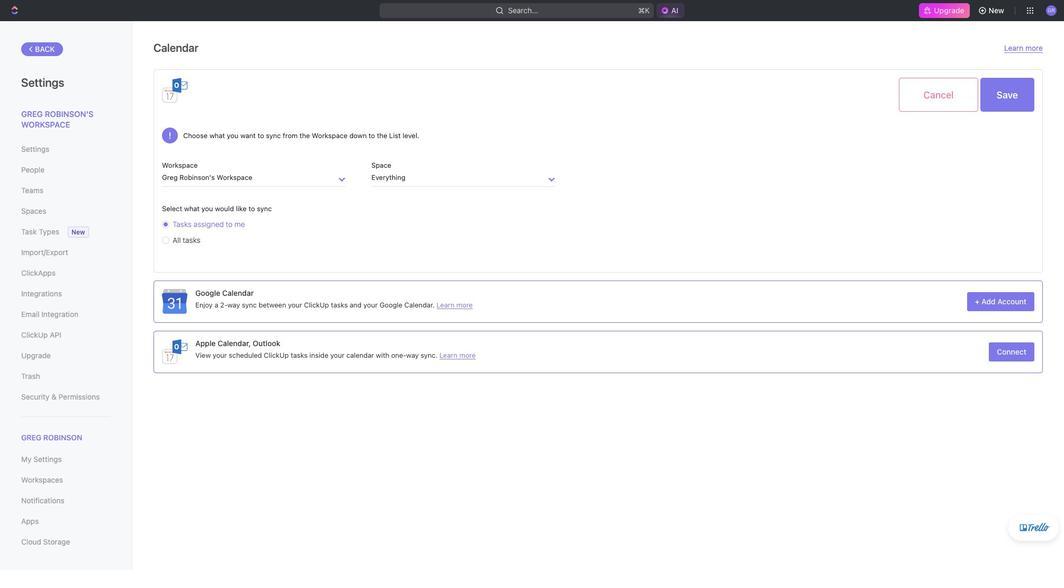Task type: describe. For each thing, give the bounding box(es) containing it.
workspaces link
[[21, 472, 111, 490]]

google calendar enjoy a 2-way sync between your clickup tasks and your google calendar. learn more
[[195, 288, 473, 309]]

calendar,
[[218, 339, 251, 348]]

task
[[21, 227, 37, 236]]

apple calendar, outlook view your scheduled clickup tasks inside your calendar with one-way sync. learn more
[[195, 339, 476, 359]]

0 vertical spatial greg
[[21, 109, 43, 119]]

clickup inside the apple calendar, outlook view your scheduled clickup tasks inside your calendar with one-way sync. learn more
[[264, 351, 289, 359]]

account
[[998, 297, 1027, 306]]

tasks assigned to me
[[173, 220, 245, 229]]

0 vertical spatial settings
[[21, 76, 64, 90]]

learn more link for connect
[[440, 351, 476, 359]]

what for choose
[[210, 131, 225, 140]]

security
[[21, 393, 49, 402]]

search...
[[508, 6, 538, 15]]

connect
[[998, 348, 1027, 357]]

integration
[[41, 310, 78, 319]]

list
[[389, 131, 401, 140]]

back link
[[21, 42, 63, 56]]

clickapps
[[21, 269, 56, 278]]

me
[[235, 220, 245, 229]]

0 vertical spatial more
[[1026, 43, 1044, 52]]

to right want
[[258, 131, 264, 140]]

types
[[39, 227, 59, 236]]

workspace inside greg robinson's workspace
[[21, 119, 70, 129]]

tasks inside the apple calendar, outlook view your scheduled clickup tasks inside your calendar with one-way sync. learn more
[[291, 351, 308, 359]]

choose what you want to sync from the workspace down to the list level.
[[183, 131, 420, 140]]

gr button
[[1044, 2, 1061, 19]]

back
[[35, 45, 55, 54]]

trash
[[21, 372, 40, 381]]

task types
[[21, 227, 59, 236]]

learn for connect
[[440, 351, 458, 359]]

2 the from the left
[[377, 131, 388, 140]]

enjoy
[[195, 301, 213, 309]]

all tasks
[[173, 236, 201, 245]]

greg robinson
[[21, 433, 82, 442]]

down
[[350, 131, 367, 140]]

apps
[[21, 517, 39, 526]]

gr
[[1048, 7, 1056, 13]]

from
[[283, 131, 298, 140]]

new button
[[975, 2, 1011, 19]]

integrations
[[21, 289, 62, 298]]

1 horizontal spatial upgrade
[[935, 6, 965, 15]]

view
[[195, 351, 211, 359]]

you for would
[[202, 204, 213, 213]]

sync for calendar
[[242, 301, 257, 309]]

0 horizontal spatial google
[[195, 288, 220, 297]]

your right inside
[[331, 351, 345, 359]]

settings element
[[0, 21, 132, 571]]

0 vertical spatial tasks
[[183, 236, 201, 245]]

level.
[[403, 131, 420, 140]]

more for +
[[457, 301, 473, 309]]

security & permissions link
[[21, 388, 111, 406]]

learn more link for +
[[437, 301, 473, 309]]

sync.
[[421, 351, 438, 359]]

scheduled
[[229, 351, 262, 359]]

between
[[259, 301, 286, 309]]

calendar
[[347, 351, 374, 359]]

one-
[[391, 351, 407, 359]]

greg inside dropdown button
[[162, 173, 178, 182]]

new inside the settings element
[[72, 228, 85, 236]]

and
[[350, 301, 362, 309]]

learn more
[[1005, 43, 1044, 52]]

save
[[997, 89, 1019, 100]]

want
[[241, 131, 256, 140]]

space
[[372, 161, 392, 170]]

1 horizontal spatial google
[[380, 301, 403, 309]]

select what you would like to sync
[[162, 204, 272, 213]]

what for select
[[184, 204, 200, 213]]

robinson
[[43, 433, 82, 442]]

clickup api
[[21, 331, 61, 340]]

choose
[[183, 131, 208, 140]]

permissions
[[59, 393, 100, 402]]

clickup api link
[[21, 326, 111, 344]]

1 horizontal spatial upgrade link
[[920, 3, 970, 18]]

spaces link
[[21, 202, 111, 220]]

with
[[376, 351, 390, 359]]

0 vertical spatial learn
[[1005, 43, 1024, 52]]

clickapps link
[[21, 264, 111, 282]]

teams
[[21, 186, 43, 195]]

inside
[[310, 351, 329, 359]]

to left "me"
[[226, 220, 233, 229]]

your right and
[[364, 301, 378, 309]]

integrations link
[[21, 285, 111, 303]]

2 vertical spatial settings
[[34, 455, 62, 464]]



Task type: locate. For each thing, give the bounding box(es) containing it.
0 horizontal spatial upgrade
[[21, 351, 51, 360]]

connect button
[[990, 343, 1035, 362]]

email integration link
[[21, 306, 111, 324]]

0 horizontal spatial way
[[228, 301, 240, 309]]

email
[[21, 310, 39, 319]]

1 horizontal spatial calendar
[[222, 288, 254, 297]]

cancel button
[[900, 78, 979, 112]]

google
[[195, 288, 220, 297], [380, 301, 403, 309]]

learn more link
[[1005, 43, 1044, 53], [437, 301, 473, 309], [440, 351, 476, 359]]

outlook
[[253, 339, 281, 348]]

learn inside google calendar enjoy a 2-way sync between your clickup tasks and your google calendar. learn more
[[437, 301, 455, 309]]

save button
[[981, 78, 1035, 112]]

greg up select
[[162, 173, 178, 182]]

select
[[162, 204, 182, 213]]

learn for +
[[437, 301, 455, 309]]

0 horizontal spatial upgrade link
[[21, 347, 111, 365]]

way inside google calendar enjoy a 2-way sync between your clickup tasks and your google calendar. learn more
[[228, 301, 240, 309]]

upgrade down clickup api on the left
[[21, 351, 51, 360]]

tasks left and
[[331, 301, 348, 309]]

you up assigned
[[202, 204, 213, 213]]

0 horizontal spatial new
[[72, 228, 85, 236]]

greg robinson's workspace up select what you would like to sync
[[162, 173, 253, 182]]

greg robinson's workspace inside the settings element
[[21, 109, 94, 129]]

settings up people
[[21, 145, 49, 154]]

my settings link
[[21, 451, 111, 469]]

1 vertical spatial upgrade link
[[21, 347, 111, 365]]

clickup left api
[[21, 331, 48, 340]]

2 vertical spatial greg
[[21, 433, 41, 442]]

like
[[236, 204, 247, 213]]

security & permissions
[[21, 393, 100, 402]]

learn
[[1005, 43, 1024, 52], [437, 301, 455, 309], [440, 351, 458, 359]]

everything
[[372, 173, 406, 182]]

all
[[173, 236, 181, 245]]

import/export
[[21, 248, 68, 257]]

greg
[[21, 109, 43, 119], [162, 173, 178, 182], [21, 433, 41, 442]]

1 the from the left
[[300, 131, 310, 140]]

you for want
[[227, 131, 239, 140]]

sync left between
[[242, 301, 257, 309]]

sync inside google calendar enjoy a 2-way sync between your clickup tasks and your google calendar. learn more
[[242, 301, 257, 309]]

tasks
[[183, 236, 201, 245], [331, 301, 348, 309], [291, 351, 308, 359]]

more
[[1026, 43, 1044, 52], [457, 301, 473, 309], [460, 351, 476, 359]]

0 vertical spatial what
[[210, 131, 225, 140]]

0 vertical spatial upgrade
[[935, 6, 965, 15]]

sync right the like
[[257, 204, 272, 213]]

trash link
[[21, 368, 111, 386]]

a
[[215, 301, 218, 309]]

1 vertical spatial robinson's
[[180, 173, 215, 182]]

0 horizontal spatial robinson's
[[45, 109, 94, 119]]

1 vertical spatial settings
[[21, 145, 49, 154]]

learn right calendar.
[[437, 301, 455, 309]]

notifications
[[21, 497, 64, 506]]

0 vertical spatial calendar
[[154, 41, 199, 54]]

2 vertical spatial clickup
[[264, 351, 289, 359]]

cloud storage link
[[21, 534, 111, 552]]

0 vertical spatial upgrade link
[[920, 3, 970, 18]]

sync left from
[[266, 131, 281, 140]]

1 horizontal spatial way
[[407, 351, 419, 359]]

1 vertical spatial calendar
[[222, 288, 254, 297]]

1 vertical spatial tasks
[[331, 301, 348, 309]]

workspace inside dropdown button
[[217, 173, 253, 182]]

1 horizontal spatial new
[[989, 6, 1005, 15]]

calendar inside google calendar enjoy a 2-way sync between your clickup tasks and your google calendar. learn more
[[222, 288, 254, 297]]

settings link
[[21, 140, 111, 158]]

upgrade link left new button
[[920, 3, 970, 18]]

1 vertical spatial way
[[407, 351, 419, 359]]

upgrade
[[935, 6, 965, 15], [21, 351, 51, 360]]

clickup down outlook
[[264, 351, 289, 359]]

ai button
[[657, 3, 685, 18]]

people
[[21, 165, 45, 174]]

new up learn more at top
[[989, 6, 1005, 15]]

email integration
[[21, 310, 78, 319]]

tasks right all
[[183, 236, 201, 245]]

more for connect
[[460, 351, 476, 359]]

people link
[[21, 161, 111, 179]]

upgrade link up "trash" link
[[21, 347, 111, 365]]

0 horizontal spatial calendar
[[154, 41, 199, 54]]

robinson's
[[45, 109, 94, 119], [180, 173, 215, 182]]

1 horizontal spatial robinson's
[[180, 173, 215, 182]]

0 vertical spatial you
[[227, 131, 239, 140]]

greg up settings link
[[21, 109, 43, 119]]

settings right 'my'
[[34, 455, 62, 464]]

2 vertical spatial sync
[[242, 301, 257, 309]]

2 horizontal spatial clickup
[[304, 301, 329, 309]]

what right choose
[[210, 131, 225, 140]]

more inside the apple calendar, outlook view your scheduled clickup tasks inside your calendar with one-way sync. learn more
[[460, 351, 476, 359]]

1 vertical spatial upgrade
[[21, 351, 51, 360]]

0 vertical spatial clickup
[[304, 301, 329, 309]]

way right a
[[228, 301, 240, 309]]

1 vertical spatial you
[[202, 204, 213, 213]]

to right down
[[369, 131, 375, 140]]

learn right sync.
[[440, 351, 458, 359]]

workspace
[[21, 119, 70, 129], [312, 131, 348, 140], [162, 161, 198, 170], [217, 173, 253, 182]]

ai
[[672, 6, 679, 15]]

1 vertical spatial clickup
[[21, 331, 48, 340]]

new inside button
[[989, 6, 1005, 15]]

1 vertical spatial sync
[[257, 204, 272, 213]]

way
[[228, 301, 240, 309], [407, 351, 419, 359]]

way inside the apple calendar, outlook view your scheduled clickup tasks inside your calendar with one-way sync. learn more
[[407, 351, 419, 359]]

learn more link right sync.
[[440, 351, 476, 359]]

apps link
[[21, 513, 111, 531]]

calendar
[[154, 41, 199, 54], [222, 288, 254, 297]]

calendar.
[[405, 301, 435, 309]]

notifications link
[[21, 492, 111, 510]]

cancel
[[924, 89, 954, 100]]

⌘k
[[638, 6, 650, 15]]

settings down 'back' link
[[21, 76, 64, 90]]

sync for what
[[257, 204, 272, 213]]

1 horizontal spatial tasks
[[291, 351, 308, 359]]

0 horizontal spatial you
[[202, 204, 213, 213]]

google up enjoy
[[195, 288, 220, 297]]

teams link
[[21, 182, 111, 200]]

clickup inside google calendar enjoy a 2-way sync between your clickup tasks and your google calendar. learn more
[[304, 301, 329, 309]]

apple
[[195, 339, 216, 348]]

your right view
[[213, 351, 227, 359]]

0 vertical spatial google
[[195, 288, 220, 297]]

0 horizontal spatial greg robinson's workspace
[[21, 109, 94, 129]]

2 vertical spatial more
[[460, 351, 476, 359]]

greg robinson's workspace up settings link
[[21, 109, 94, 129]]

0 vertical spatial greg robinson's workspace
[[21, 109, 94, 129]]

clickup left and
[[304, 301, 329, 309]]

greg robinson's workspace inside dropdown button
[[162, 173, 253, 182]]

storage
[[43, 538, 70, 547]]

+
[[976, 297, 980, 306]]

my
[[21, 455, 32, 464]]

2 vertical spatial learn more link
[[440, 351, 476, 359]]

robinson's inside the settings element
[[45, 109, 94, 119]]

the left list
[[377, 131, 388, 140]]

1 vertical spatial learn
[[437, 301, 455, 309]]

2 horizontal spatial tasks
[[331, 301, 348, 309]]

robinson's inside dropdown button
[[180, 173, 215, 182]]

to right the like
[[249, 204, 255, 213]]

robinson's up select what you would like to sync
[[180, 173, 215, 182]]

cloud storage
[[21, 538, 70, 547]]

what up tasks
[[184, 204, 200, 213]]

0 horizontal spatial clickup
[[21, 331, 48, 340]]

learn down new button
[[1005, 43, 1024, 52]]

way left sync.
[[407, 351, 419, 359]]

the right from
[[300, 131, 310, 140]]

&
[[51, 393, 57, 402]]

my settings
[[21, 455, 62, 464]]

1 vertical spatial google
[[380, 301, 403, 309]]

1 vertical spatial greg
[[162, 173, 178, 182]]

add
[[982, 297, 996, 306]]

1 horizontal spatial the
[[377, 131, 388, 140]]

1 vertical spatial what
[[184, 204, 200, 213]]

everything button
[[372, 173, 555, 187]]

learn inside the apple calendar, outlook view your scheduled clickup tasks inside your calendar with one-way sync. learn more
[[440, 351, 458, 359]]

tasks inside google calendar enjoy a 2-way sync between your clickup tasks and your google calendar. learn more
[[331, 301, 348, 309]]

2 vertical spatial tasks
[[291, 351, 308, 359]]

robinson's up settings link
[[45, 109, 94, 119]]

1 horizontal spatial greg robinson's workspace
[[162, 173, 253, 182]]

workspace up settings link
[[21, 119, 70, 129]]

tasks
[[173, 220, 192, 229]]

you left want
[[227, 131, 239, 140]]

workspace left down
[[312, 131, 348, 140]]

greg robinson's workspace
[[21, 109, 94, 129], [162, 173, 253, 182]]

new up import/export link
[[72, 228, 85, 236]]

2-
[[220, 301, 228, 309]]

tasks left inside
[[291, 351, 308, 359]]

your
[[288, 301, 302, 309], [364, 301, 378, 309], [213, 351, 227, 359], [331, 351, 345, 359]]

1 vertical spatial learn more link
[[437, 301, 473, 309]]

your right between
[[288, 301, 302, 309]]

clickup inside the settings element
[[21, 331, 48, 340]]

upgrade left new button
[[935, 6, 965, 15]]

you
[[227, 131, 239, 140], [202, 204, 213, 213]]

0 vertical spatial way
[[228, 301, 240, 309]]

workspace up the like
[[217, 173, 253, 182]]

0 horizontal spatial tasks
[[183, 236, 201, 245]]

1 vertical spatial new
[[72, 228, 85, 236]]

api
[[50, 331, 61, 340]]

!
[[169, 131, 171, 140]]

1 horizontal spatial clickup
[[264, 351, 289, 359]]

learn more link right calendar.
[[437, 301, 473, 309]]

2 vertical spatial learn
[[440, 351, 458, 359]]

new
[[989, 6, 1005, 15], [72, 228, 85, 236]]

0 vertical spatial new
[[989, 6, 1005, 15]]

0 horizontal spatial what
[[184, 204, 200, 213]]

greg robinson's workspace button
[[162, 173, 345, 187]]

greg up 'my'
[[21, 433, 41, 442]]

+ add account
[[976, 297, 1027, 306]]

workspace down !
[[162, 161, 198, 170]]

import/export link
[[21, 244, 111, 262]]

0 vertical spatial learn more link
[[1005, 43, 1044, 53]]

cloud
[[21, 538, 41, 547]]

to
[[258, 131, 264, 140], [369, 131, 375, 140], [249, 204, 255, 213], [226, 220, 233, 229]]

1 vertical spatial greg robinson's workspace
[[162, 173, 253, 182]]

workspaces
[[21, 476, 63, 485]]

more inside google calendar enjoy a 2-way sync between your clickup tasks and your google calendar. learn more
[[457, 301, 473, 309]]

would
[[215, 204, 234, 213]]

1 horizontal spatial what
[[210, 131, 225, 140]]

0 vertical spatial robinson's
[[45, 109, 94, 119]]

1 horizontal spatial you
[[227, 131, 239, 140]]

learn more link down new button
[[1005, 43, 1044, 53]]

upgrade link
[[920, 3, 970, 18], [21, 347, 111, 365]]

upgrade inside the settings element
[[21, 351, 51, 360]]

google left calendar.
[[380, 301, 403, 309]]

assigned
[[194, 220, 224, 229]]

0 vertical spatial sync
[[266, 131, 281, 140]]

0 horizontal spatial the
[[300, 131, 310, 140]]

1 vertical spatial more
[[457, 301, 473, 309]]



Task type: vqa. For each thing, say whether or not it's contained in the screenshot.
Dropdown menu Icon
no



